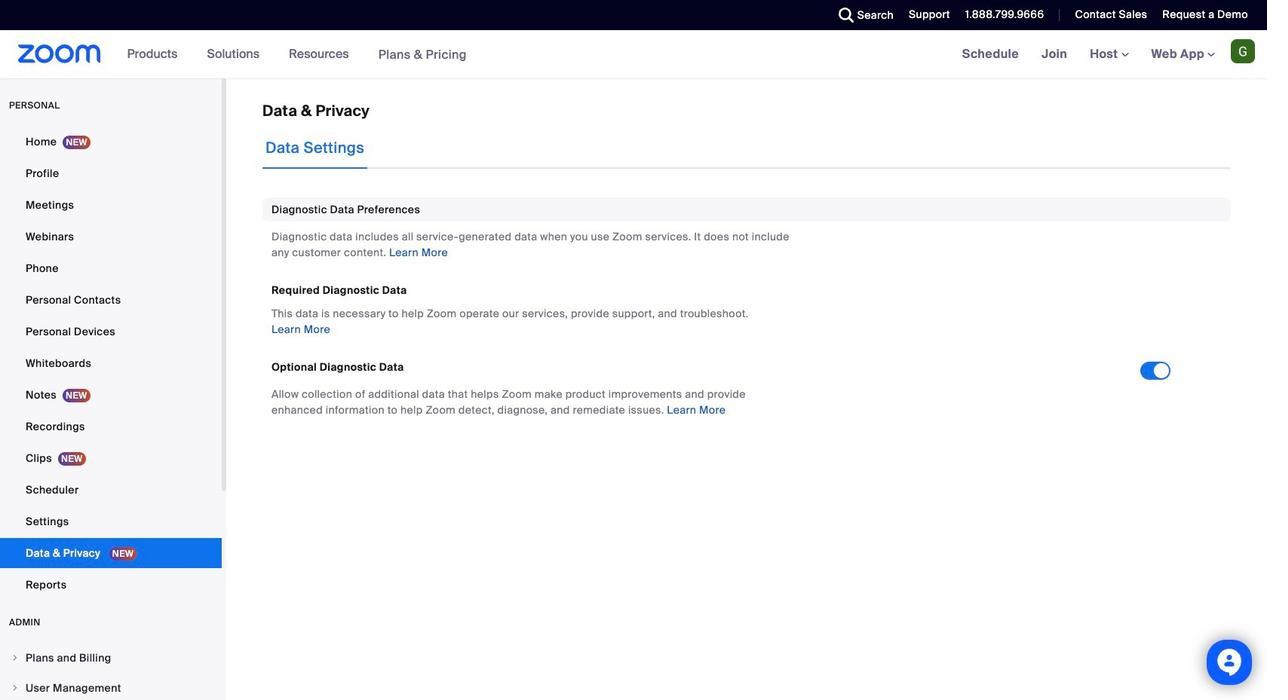 Task type: locate. For each thing, give the bounding box(es) containing it.
tab
[[262, 127, 367, 169]]

1 vertical spatial menu item
[[0, 674, 222, 701]]

zoom logo image
[[18, 45, 101, 63]]

product information navigation
[[116, 30, 478, 79]]

meetings navigation
[[951, 30, 1267, 79]]

menu item
[[0, 644, 222, 673], [0, 674, 222, 701]]

right image for 2nd menu item
[[11, 684, 20, 693]]

personal menu menu
[[0, 127, 222, 602]]

0 vertical spatial menu item
[[0, 644, 222, 673]]

1 right image from the top
[[11, 654, 20, 663]]

banner
[[0, 30, 1267, 79]]

admin menu menu
[[0, 644, 222, 701]]

1 vertical spatial right image
[[11, 684, 20, 693]]

0 vertical spatial right image
[[11, 654, 20, 663]]

right image for second menu item from the bottom of the admin menu menu
[[11, 654, 20, 663]]

right image
[[11, 654, 20, 663], [11, 684, 20, 693]]

2 right image from the top
[[11, 684, 20, 693]]



Task type: describe. For each thing, give the bounding box(es) containing it.
profile picture image
[[1231, 39, 1255, 63]]

1 menu item from the top
[[0, 644, 222, 673]]

2 menu item from the top
[[0, 674, 222, 701]]



Task type: vqa. For each thing, say whether or not it's contained in the screenshot.
Zoom Logo
yes



